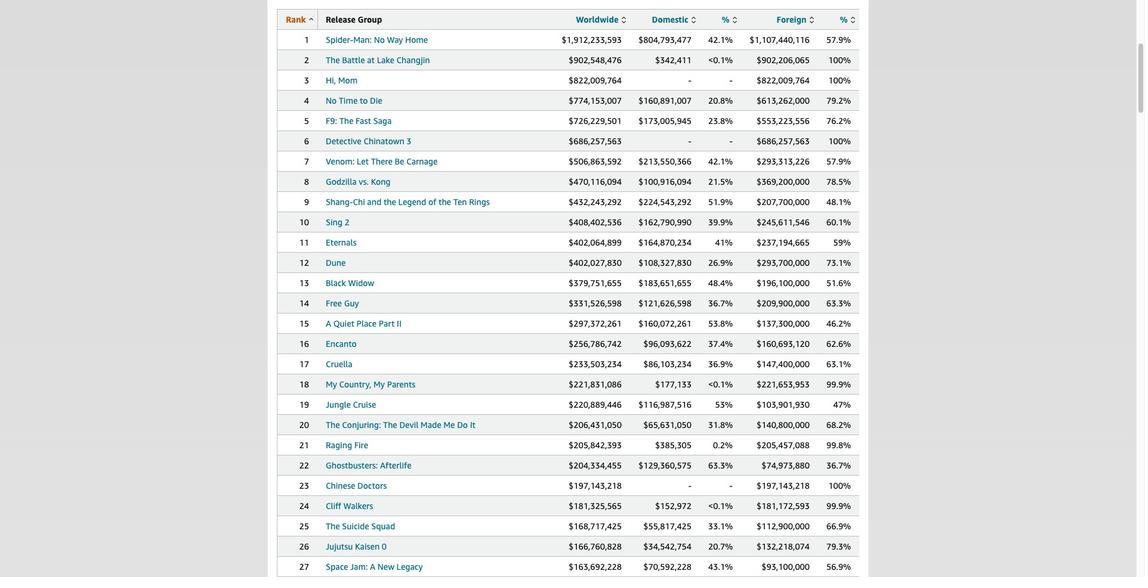 Task type: vqa. For each thing, say whether or not it's contained in the screenshot.
18th Disney from the bottom of the page
no



Task type: describe. For each thing, give the bounding box(es) containing it.
$140,800,000
[[757, 420, 810, 430]]

1 $822,009,764 from the left
[[569, 75, 622, 85]]

0
[[382, 542, 387, 552]]

51.6%
[[827, 278, 851, 288]]

shang-
[[326, 197, 353, 207]]

the for conjuring:
[[326, 420, 340, 430]]

0 horizontal spatial 2
[[304, 55, 309, 65]]

1 $197,143,218 from the left
[[569, 481, 622, 491]]

37.4%
[[709, 339, 733, 349]]

18
[[299, 380, 309, 390]]

sing
[[326, 217, 343, 227]]

1 my from the left
[[326, 380, 337, 390]]

spider-
[[326, 35, 353, 45]]

fire
[[354, 441, 368, 451]]

$86,103,234
[[644, 359, 692, 369]]

- down the 23.8%
[[730, 136, 733, 146]]

$183,651,655
[[639, 278, 692, 288]]

ten
[[453, 197, 467, 207]]

100% for $822,009,764
[[829, 75, 851, 85]]

ghostbusters: afterlife
[[326, 461, 412, 471]]

mom
[[338, 75, 358, 85]]

$70,592,228
[[644, 562, 692, 572]]

26
[[299, 542, 309, 552]]

$137,300,000
[[757, 319, 810, 329]]

12
[[299, 258, 309, 268]]

$103,901,930
[[757, 400, 810, 410]]

time
[[339, 96, 358, 106]]

black widow link
[[326, 278, 374, 288]]

the conjuring: the devil made me do it
[[326, 420, 476, 430]]

$55,817,425
[[644, 522, 692, 532]]

$96,093,622
[[644, 339, 692, 349]]

kong
[[371, 177, 391, 187]]

eternals
[[326, 238, 357, 248]]

27
[[299, 562, 309, 572]]

$206,431,050
[[569, 420, 622, 430]]

$385,305
[[655, 441, 692, 451]]

43.1%
[[709, 562, 733, 572]]

$213,550,366
[[639, 156, 692, 167]]

60.1%
[[827, 217, 851, 227]]

$369,200,000
[[757, 177, 810, 187]]

21.5%
[[709, 177, 733, 187]]

it
[[470, 420, 476, 430]]

the battle at lake changjin
[[326, 55, 430, 65]]

1 horizontal spatial 36.7%
[[827, 461, 851, 471]]

$331,526,598
[[569, 298, 622, 309]]

% for second % link from right
[[722, 14, 730, 24]]

- down the $342,411
[[689, 75, 692, 85]]

the conjuring: the devil made me do it link
[[326, 420, 476, 430]]

chinese
[[326, 481, 355, 491]]

$152,972
[[655, 501, 692, 512]]

detective chinatown 3
[[326, 136, 412, 146]]

place
[[357, 319, 377, 329]]

$65,631,050
[[644, 420, 692, 430]]

kaisen
[[355, 542, 380, 552]]

jujutsu kaisen 0
[[326, 542, 387, 552]]

detective chinatown 3 link
[[326, 136, 412, 146]]

$726,229,501
[[569, 116, 622, 126]]

42.1% for $804,793,477
[[709, 35, 733, 45]]

$293,313,226
[[757, 156, 810, 167]]

cruise
[[353, 400, 376, 410]]

1 vertical spatial no
[[326, 96, 337, 106]]

group
[[358, 14, 382, 24]]

$177,133
[[655, 380, 692, 390]]

the left devil
[[383, 420, 397, 430]]

devil
[[400, 420, 419, 430]]

25
[[299, 522, 309, 532]]

$233,503,234
[[569, 359, 622, 369]]

$902,548,476
[[569, 55, 622, 65]]

0 vertical spatial 3
[[304, 75, 309, 85]]

dune
[[326, 258, 346, 268]]

chi
[[353, 197, 365, 207]]

100% for $902,206,065
[[829, 55, 851, 65]]

the for suicide
[[326, 522, 340, 532]]

$553,223,556
[[757, 116, 810, 126]]

99.9% for $221,653,953
[[827, 380, 851, 390]]

$205,457,088
[[757, 441, 810, 451]]

space jam: a new legacy link
[[326, 562, 423, 572]]

99.9% for $181,172,593
[[827, 501, 851, 512]]

$132,218,074
[[757, 542, 810, 552]]

33.1%
[[709, 522, 733, 532]]

31.8%
[[709, 420, 733, 430]]

56.9%
[[827, 562, 851, 572]]

the suicide squad
[[326, 522, 395, 532]]

2 my from the left
[[374, 380, 385, 390]]

rings
[[469, 197, 490, 207]]

venom:
[[326, 156, 355, 167]]

57.9% for $1,107,440,116
[[827, 35, 851, 45]]

guy
[[344, 298, 359, 309]]

2 % link from the left
[[840, 14, 855, 24]]

$774,153,007
[[569, 96, 622, 106]]

$173,005,945
[[639, 116, 692, 126]]

venom: let there be carnage link
[[326, 156, 438, 167]]

5
[[304, 116, 309, 126]]

2 $197,143,218 from the left
[[757, 481, 810, 491]]

godzilla vs. kong link
[[326, 177, 391, 187]]

encanto link
[[326, 339, 357, 349]]

0 horizontal spatial 36.7%
[[709, 298, 733, 309]]

the suicide squad link
[[326, 522, 395, 532]]

2 the from the left
[[439, 197, 451, 207]]



Task type: locate. For each thing, give the bounding box(es) containing it.
17
[[299, 359, 309, 369]]

99.8%
[[827, 441, 851, 451]]

36.7%
[[709, 298, 733, 309], [827, 461, 851, 471]]

48.4%
[[709, 278, 733, 288]]

no time to die
[[326, 96, 382, 106]]

0 vertical spatial 36.7%
[[709, 298, 733, 309]]

2 $686,257,563 from the left
[[757, 136, 810, 146]]

there
[[371, 156, 393, 167]]

my
[[326, 380, 337, 390], [374, 380, 385, 390]]

$160,891,007
[[639, 96, 692, 106]]

cruella
[[326, 359, 353, 369]]

of
[[429, 197, 437, 207]]

1 vertical spatial 57.9%
[[827, 156, 851, 167]]

1 57.9% from the top
[[827, 35, 851, 45]]

78.5%
[[827, 177, 851, 187]]

vs.
[[359, 177, 369, 187]]

$237,194,665
[[757, 238, 810, 248]]

rank
[[286, 14, 306, 24], [286, 14, 306, 24]]

2 100% from the top
[[829, 75, 851, 85]]

42.1% right the $804,793,477
[[709, 35, 733, 45]]

0 vertical spatial 42.1%
[[709, 35, 733, 45]]

domestic
[[652, 14, 689, 24]]

my country, my parents
[[326, 380, 416, 390]]

$686,257,563 down $726,229,501
[[569, 136, 622, 146]]

1 vertical spatial <0.1%
[[709, 380, 733, 390]]

0 horizontal spatial 63.3%
[[709, 461, 733, 471]]

1 horizontal spatial the
[[439, 197, 451, 207]]

1 horizontal spatial % link
[[840, 14, 855, 24]]

1 vertical spatial 99.9%
[[827, 501, 851, 512]]

2 % from the left
[[840, 14, 848, 24]]

0 horizontal spatial % link
[[722, 14, 737, 24]]

10
[[299, 217, 309, 227]]

1 100% from the top
[[829, 55, 851, 65]]

36.7% down 99.8%
[[827, 461, 851, 471]]

0 vertical spatial a
[[326, 319, 331, 329]]

3 <0.1% from the top
[[709, 501, 733, 512]]

0 horizontal spatial a
[[326, 319, 331, 329]]

51.9%
[[709, 197, 733, 207]]

4
[[304, 96, 309, 106]]

% link right foreign link
[[840, 14, 855, 24]]

shang-chi and the legend of the ten rings link
[[326, 197, 490, 207]]

the right "and"
[[384, 197, 396, 207]]

$197,143,218
[[569, 481, 622, 491], [757, 481, 810, 491]]

my up 'jungle'
[[326, 380, 337, 390]]

0 horizontal spatial 3
[[304, 75, 309, 85]]

0 vertical spatial 99.9%
[[827, 380, 851, 390]]

1 horizontal spatial 63.3%
[[827, 298, 851, 309]]

1 % from the left
[[722, 14, 730, 24]]

79.3%
[[827, 542, 851, 552]]

the for battle
[[326, 55, 340, 65]]

<0.1% for $152,972
[[709, 501, 733, 512]]

2 right sing
[[345, 217, 350, 227]]

godzilla vs. kong
[[326, 177, 391, 187]]

57.9% up 78.5%
[[827, 156, 851, 167]]

- down 0.2% at the right bottom of page
[[730, 481, 733, 491]]

fast
[[356, 116, 371, 126]]

100% for $686,257,563
[[829, 136, 851, 146]]

99.9% down 63.1%
[[827, 380, 851, 390]]

4 100% from the top
[[829, 481, 851, 491]]

1 % link from the left
[[722, 14, 737, 24]]

42.1%
[[709, 35, 733, 45], [709, 156, 733, 167]]

<0.1% up 20.8% at the right top
[[709, 55, 733, 65]]

3 100% from the top
[[829, 136, 851, 146]]

1 horizontal spatial no
[[374, 35, 385, 45]]

% link right domestic link
[[722, 14, 737, 24]]

0 horizontal spatial $822,009,764
[[569, 75, 622, 85]]

the right "f9:"
[[339, 116, 354, 126]]

99.9% up 66.9%
[[827, 501, 851, 512]]

cruella link
[[326, 359, 353, 369]]

jujutsu
[[326, 542, 353, 552]]

cliff walkers
[[326, 501, 373, 512]]

$1,107,440,116
[[750, 35, 810, 45]]

2
[[304, 55, 309, 65], [345, 217, 350, 227]]

19
[[299, 400, 309, 410]]

57.9% for $293,313,226
[[827, 156, 851, 167]]

1 the from the left
[[384, 197, 396, 207]]

42.1% for $213,550,366
[[709, 156, 733, 167]]

a left quiet
[[326, 319, 331, 329]]

no left time
[[326, 96, 337, 106]]

man:
[[353, 35, 372, 45]]

suicide
[[342, 522, 369, 532]]

$181,172,593
[[757, 501, 810, 512]]

$204,334,455
[[569, 461, 622, 471]]

2 42.1% from the top
[[709, 156, 733, 167]]

20.7%
[[709, 542, 733, 552]]

1 horizontal spatial %
[[840, 14, 848, 24]]

% right foreign link
[[840, 14, 848, 24]]

0 horizontal spatial $686,257,563
[[569, 136, 622, 146]]

made
[[421, 420, 442, 430]]

jungle
[[326, 400, 351, 410]]

$129,360,575
[[639, 461, 692, 471]]

the down cliff
[[326, 522, 340, 532]]

14
[[299, 298, 309, 309]]

2 $822,009,764 from the left
[[757, 75, 810, 85]]

1 <0.1% from the top
[[709, 55, 733, 65]]

$902,206,065
[[757, 55, 810, 65]]

jujutsu kaisen 0 link
[[326, 542, 387, 552]]

1 horizontal spatial 2
[[345, 217, 350, 227]]

no
[[374, 35, 385, 45], [326, 96, 337, 106]]

1 42.1% from the top
[[709, 35, 733, 45]]

- up 20.8% at the right top
[[730, 75, 733, 85]]

the battle at lake changjin link
[[326, 55, 430, 65]]

0 horizontal spatial $197,143,218
[[569, 481, 622, 491]]

$205,842,393
[[569, 441, 622, 451]]

1 horizontal spatial my
[[374, 380, 385, 390]]

1 horizontal spatial 3
[[407, 136, 412, 146]]

36.7% up "53.8%"
[[709, 298, 733, 309]]

21
[[299, 441, 309, 451]]

100% for $197,143,218
[[829, 481, 851, 491]]

0 horizontal spatial my
[[326, 380, 337, 390]]

free guy
[[326, 298, 359, 309]]

0 horizontal spatial no
[[326, 96, 337, 106]]

release group
[[326, 14, 382, 24]]

f9: the fast saga
[[326, 116, 392, 126]]

0 vertical spatial <0.1%
[[709, 55, 733, 65]]

$822,009,764 down the $902,206,065
[[757, 75, 810, 85]]

the
[[384, 197, 396, 207], [439, 197, 451, 207]]

walkers
[[344, 501, 373, 512]]

0 vertical spatial 63.3%
[[827, 298, 851, 309]]

part
[[379, 319, 395, 329]]

$108,327,830
[[639, 258, 692, 268]]

1 horizontal spatial $686,257,563
[[757, 136, 810, 146]]

$822,009,764 down $902,548,476
[[569, 75, 622, 85]]

2 vertical spatial <0.1%
[[709, 501, 733, 512]]

cliff walkers link
[[326, 501, 373, 512]]

63.3% down 51.6%
[[827, 298, 851, 309]]

1 vertical spatial a
[[370, 562, 376, 572]]

<0.1% up 33.1%
[[709, 501, 733, 512]]

encanto
[[326, 339, 357, 349]]

26.9%
[[709, 258, 733, 268]]

1 vertical spatial 36.7%
[[827, 461, 851, 471]]

36.9%
[[709, 359, 733, 369]]

0 vertical spatial 2
[[304, 55, 309, 65]]

$168,717,425
[[569, 522, 622, 532]]

1 horizontal spatial $822,009,764
[[757, 75, 810, 85]]

the up hi,
[[326, 55, 340, 65]]

quiet
[[333, 319, 355, 329]]

<0.1% for $177,133
[[709, 380, 733, 390]]

to
[[360, 96, 368, 106]]

<0.1% down the 36.9%
[[709, 380, 733, 390]]

black widow
[[326, 278, 374, 288]]

1 vertical spatial 2
[[345, 217, 350, 227]]

57.9% right $1,107,440,116
[[827, 35, 851, 45]]

3 up carnage
[[407, 136, 412, 146]]

$197,143,218 down $204,334,455
[[569, 481, 622, 491]]

battle
[[342, 55, 365, 65]]

% right domestic link
[[722, 14, 730, 24]]

no left "way"
[[374, 35, 385, 45]]

2 down 1
[[304, 55, 309, 65]]

$221,653,953
[[757, 380, 810, 390]]

sing 2
[[326, 217, 350, 227]]

2 <0.1% from the top
[[709, 380, 733, 390]]

parents
[[387, 380, 416, 390]]

$686,257,563 down '$553,223,556'
[[757, 136, 810, 146]]

0 horizontal spatial the
[[384, 197, 396, 207]]

worldwide
[[576, 14, 619, 24]]

sing 2 link
[[326, 217, 350, 227]]

0 horizontal spatial %
[[722, 14, 730, 24]]

- up $152,972
[[689, 481, 692, 491]]

0.2%
[[713, 441, 733, 451]]

63.3% down 0.2% at the right bottom of page
[[709, 461, 733, 471]]

6
[[304, 136, 309, 146]]

- down $173,005,945
[[689, 136, 692, 146]]

8
[[304, 177, 309, 187]]

$256,786,742
[[569, 339, 622, 349]]

$160,693,120
[[757, 339, 810, 349]]

0 vertical spatial no
[[374, 35, 385, 45]]

my left parents
[[374, 380, 385, 390]]

76.2%
[[827, 116, 851, 126]]

$613,262,000
[[757, 96, 810, 106]]

68.2%
[[827, 420, 851, 430]]

1 horizontal spatial a
[[370, 562, 376, 572]]

conjuring:
[[342, 420, 381, 430]]

foreign link
[[777, 14, 814, 24]]

1 $686,257,563 from the left
[[569, 136, 622, 146]]

$163,692,228
[[569, 562, 622, 572]]

$197,143,218 up $181,172,593 at the bottom right
[[757, 481, 810, 491]]

3 up the 4
[[304, 75, 309, 85]]

1 horizontal spatial $197,143,218
[[757, 481, 810, 491]]

2 57.9% from the top
[[827, 156, 851, 167]]

the right the of
[[439, 197, 451, 207]]

die
[[370, 96, 382, 106]]

0 vertical spatial 57.9%
[[827, 35, 851, 45]]

$408,402,536
[[569, 217, 622, 227]]

be
[[395, 156, 404, 167]]

2 99.9% from the top
[[827, 501, 851, 512]]

% for second % link from left
[[840, 14, 848, 24]]

24
[[299, 501, 309, 512]]

worldwide link
[[576, 14, 626, 24]]

1 99.9% from the top
[[827, 380, 851, 390]]

1 vertical spatial 3
[[407, 136, 412, 146]]

1 vertical spatial 63.3%
[[709, 461, 733, 471]]

the down 'jungle'
[[326, 420, 340, 430]]

<0.1% for $342,411
[[709, 55, 733, 65]]

63.1%
[[827, 359, 851, 369]]

a left new
[[370, 562, 376, 572]]

42.1% up 21.5%
[[709, 156, 733, 167]]

raging fire link
[[326, 441, 368, 451]]

1 vertical spatial 42.1%
[[709, 156, 733, 167]]



